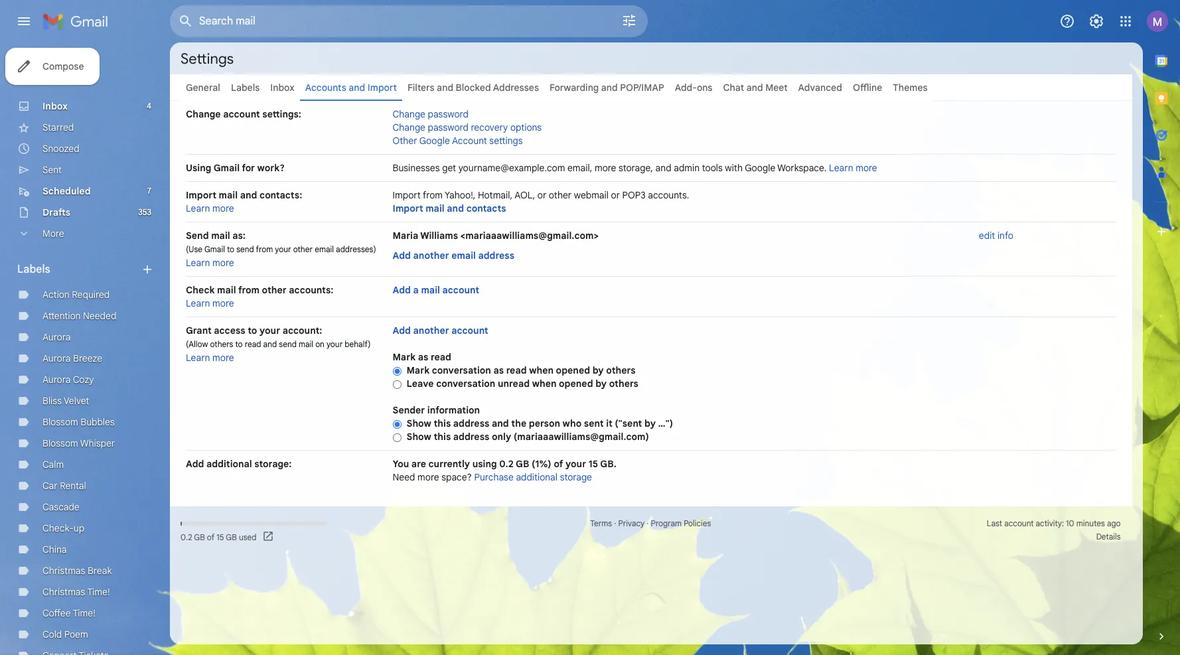Task type: vqa. For each thing, say whether or not it's contained in the screenshot.
left as
yes



Task type: locate. For each thing, give the bounding box(es) containing it.
others inside grant access to your account: (allow others to read and send mail on your behalf) learn more
[[210, 339, 233, 349]]

mail up williams
[[426, 203, 445, 214]]

0 horizontal spatial to
[[227, 244, 234, 254]]

cozy
[[73, 374, 94, 386]]

1 horizontal spatial additional
[[516, 471, 558, 483]]

sent link
[[42, 164, 62, 176]]

2 horizontal spatial read
[[506, 365, 527, 376]]

businesses get yourname@example.com email, more storage, and admin tools with google workspace. learn more
[[393, 162, 878, 174]]

when down mark conversation as read when opened by others on the bottom of the page
[[532, 378, 557, 390]]

show right show this address only (mariaaawilliams@gmail.com) radio
[[407, 431, 431, 443]]

more down as:
[[213, 257, 234, 269]]

labels up change account settings:
[[231, 82, 260, 94]]

send inside grant access to your account: (allow others to read and send mail on your behalf) learn more
[[279, 339, 297, 349]]

add for add another account
[[393, 325, 411, 337]]

other inside check mail from other accounts: learn more
[[262, 284, 287, 296]]

import down using on the top left of page
[[186, 189, 216, 201]]

change account settings:
[[186, 108, 301, 120]]

1 horizontal spatial inbox
[[270, 82, 295, 94]]

opened up leave conversation unread when opened by others on the bottom of page
[[556, 365, 590, 376]]

gmail image
[[42, 8, 115, 35]]

import mail and contacts link
[[393, 203, 506, 214]]

christmas break link
[[42, 565, 112, 577]]

2 christmas from the top
[[42, 586, 85, 598]]

gmail left the for
[[214, 162, 240, 174]]

grant access to your account: (allow others to read and send mail on your behalf) learn more
[[186, 325, 371, 364]]

0 vertical spatial from
[[423, 189, 443, 201]]

as
[[418, 351, 428, 363], [494, 365, 504, 376]]

another down williams
[[413, 250, 449, 262]]

opened
[[556, 365, 590, 376], [559, 378, 593, 390]]

learn more link for businesses get yourname@example.com email, more storage, and admin tools with google workspace. learn more
[[829, 162, 878, 174]]

password up the other google account settings link
[[428, 122, 469, 133]]

labels inside navigation
[[17, 263, 50, 276]]

1 vertical spatial this
[[434, 431, 451, 443]]

and down the for
[[240, 189, 257, 201]]

and left admin
[[656, 162, 672, 174]]

1 horizontal spatial as
[[494, 365, 504, 376]]

accounts and import link
[[305, 82, 397, 94]]

0.2 up purchase
[[499, 458, 514, 470]]

email left 'addresses)'
[[315, 244, 334, 254]]

1 vertical spatial blossom
[[42, 438, 78, 450]]

learn more link up send
[[186, 203, 234, 214]]

or left pop3
[[611, 189, 620, 201]]

change password link
[[393, 108, 469, 120]]

terms link
[[590, 519, 612, 529]]

learn down (use
[[186, 257, 210, 269]]

add another account link
[[393, 325, 488, 337]]

1 show from the top
[[407, 418, 431, 430]]

leave conversation unread when opened by others
[[407, 378, 639, 390]]

0 vertical spatial 15
[[589, 458, 598, 470]]

1 horizontal spatial ·
[[647, 519, 649, 529]]

1 horizontal spatial email
[[452, 250, 476, 262]]

from inside send mail as: (use gmail to send from your other email addresses) learn more
[[256, 244, 273, 254]]

your left account:
[[260, 325, 280, 337]]

or
[[538, 189, 547, 201], [611, 189, 620, 201]]

account
[[452, 135, 487, 147]]

mail right "check"
[[217, 284, 236, 296]]

read up unread
[[506, 365, 527, 376]]

email down williams
[[452, 250, 476, 262]]

learn down (allow
[[186, 352, 210, 364]]

your up storage in the bottom of the page
[[566, 458, 586, 470]]

0 horizontal spatial send
[[236, 244, 254, 254]]

mark up leave
[[407, 365, 430, 376]]

of left used
[[207, 532, 215, 542]]

the
[[511, 418, 527, 430]]

other left webmail
[[549, 189, 572, 201]]

coffee time!
[[42, 608, 95, 619]]

1 vertical spatial by
[[596, 378, 607, 390]]

other left accounts:
[[262, 284, 287, 296]]

0 vertical spatial when
[[529, 365, 554, 376]]

gmail right (use
[[204, 244, 225, 254]]

15 inside you are currently using 0.2 gb (1%) of your 15 gb. need more space? purchase additional storage
[[589, 458, 598, 470]]

labels for labels heading
[[17, 263, 50, 276]]

advanced
[[798, 82, 843, 94]]

0 horizontal spatial additional
[[206, 458, 252, 470]]

add a mail account link
[[393, 284, 479, 296]]

0 vertical spatial additional
[[206, 458, 252, 470]]

conversation for unread
[[436, 378, 496, 390]]

terms
[[590, 519, 612, 529]]

program
[[651, 519, 682, 529]]

footer
[[170, 517, 1133, 544]]

1 horizontal spatial google
[[745, 162, 776, 174]]

blossom up calm
[[42, 438, 78, 450]]

more down the access
[[213, 352, 234, 364]]

gb
[[516, 458, 529, 470], [194, 532, 205, 542], [226, 532, 237, 542]]

bliss
[[42, 395, 62, 407]]

mark for mark as read
[[393, 351, 416, 363]]

christmas for christmas break
[[42, 565, 85, 577]]

snoozed link
[[42, 143, 79, 155]]

1 horizontal spatial 0.2
[[499, 458, 514, 470]]

mark up the mark conversation as read when opened by others "option"
[[393, 351, 416, 363]]

send down account:
[[279, 339, 297, 349]]

add another email address
[[393, 250, 515, 262]]

inbox up 'settings:'
[[270, 82, 295, 94]]

0 vertical spatial google
[[420, 135, 450, 147]]

1 vertical spatial christmas
[[42, 586, 85, 598]]

behalf)
[[345, 339, 371, 349]]

Mark conversation as read when opened by others radio
[[393, 366, 401, 376]]

attention needed link
[[42, 310, 116, 322]]

read down the access
[[245, 339, 261, 349]]

additional left 'storage:'
[[206, 458, 252, 470]]

address left only
[[453, 431, 490, 443]]

1 aurora from the top
[[42, 331, 71, 343]]

christmas down china
[[42, 565, 85, 577]]

0.2 inside you are currently using 0.2 gb (1%) of your 15 gb. need more space? purchase additional storage
[[499, 458, 514, 470]]

another
[[413, 250, 449, 262], [413, 325, 449, 337]]

0 vertical spatial christmas
[[42, 565, 85, 577]]

(use
[[186, 244, 203, 254]]

using
[[473, 458, 497, 470]]

mail inside import mail and contacts: learn more
[[219, 189, 238, 201]]

aurora for aurora cozy
[[42, 374, 71, 386]]

recovery
[[471, 122, 508, 133]]

show down sender
[[407, 418, 431, 430]]

address down information
[[453, 418, 490, 430]]

maria williams <mariaaawilliams@gmail.com>
[[393, 230, 599, 242]]

account:
[[283, 325, 322, 337]]

0 vertical spatial another
[[413, 250, 449, 262]]

2 vertical spatial address
[[453, 431, 490, 443]]

show for show this address only (mariaaawilliams@gmail.com)
[[407, 431, 431, 443]]

7
[[147, 186, 151, 196]]

aurora up "bliss"
[[42, 374, 71, 386]]

account right last
[[1005, 519, 1034, 529]]

accounts.
[[648, 189, 690, 201]]

settings image
[[1089, 13, 1105, 29]]

labels navigation
[[0, 42, 170, 655]]

0 vertical spatial this
[[434, 418, 451, 430]]

import
[[368, 82, 397, 94], [186, 189, 216, 201], [393, 189, 421, 201], [393, 203, 423, 214]]

china link
[[42, 544, 67, 556]]

and right chat
[[747, 82, 763, 94]]

2 horizontal spatial gb
[[516, 458, 529, 470]]

mail left as:
[[211, 230, 230, 242]]

to down as:
[[227, 244, 234, 254]]

1 vertical spatial mark
[[407, 365, 430, 376]]

0 vertical spatial of
[[554, 458, 563, 470]]

1 horizontal spatial of
[[554, 458, 563, 470]]

address down the "maria williams <mariaaawilliams@gmail.com>"
[[478, 250, 515, 262]]

email inside send mail as: (use gmail to send from your other email addresses) learn more
[[315, 244, 334, 254]]

another up mark as read
[[413, 325, 449, 337]]

2 blossom from the top
[[42, 438, 78, 450]]

labels link
[[231, 82, 260, 94]]

rental
[[60, 480, 86, 492]]

2 vertical spatial others
[[609, 378, 639, 390]]

blossom whisper link
[[42, 438, 115, 450]]

1 vertical spatial to
[[248, 325, 257, 337]]

0 vertical spatial inbox
[[270, 82, 295, 94]]

3 aurora from the top
[[42, 374, 71, 386]]

mail left on
[[299, 339, 313, 349]]

0 vertical spatial blossom
[[42, 416, 78, 428]]

1 horizontal spatial labels
[[231, 82, 260, 94]]

when up leave conversation unread when opened by others on the bottom of page
[[529, 365, 554, 376]]

1 vertical spatial 0.2
[[181, 532, 192, 542]]

google down 'change password' link
[[420, 135, 450, 147]]

and down check mail from other accounts: learn more
[[263, 339, 277, 349]]

0 horizontal spatial gb
[[194, 532, 205, 542]]

2 show from the top
[[407, 431, 431, 443]]

2 vertical spatial from
[[238, 284, 260, 296]]

and down yahoo!,
[[447, 203, 464, 214]]

and inside import from yahoo!, hotmail, aol, or other webmail or pop3 accounts. import mail and contacts
[[447, 203, 464, 214]]

learn more link right workspace.
[[829, 162, 878, 174]]

footer containing terms
[[170, 517, 1133, 544]]

gb.
[[600, 458, 617, 470]]

more
[[42, 228, 64, 240]]

0 horizontal spatial or
[[538, 189, 547, 201]]

2 vertical spatial other
[[262, 284, 287, 296]]

0 vertical spatial aurora
[[42, 331, 71, 343]]

1 vertical spatial show
[[407, 431, 431, 443]]

more inside send mail as: (use gmail to send from your other email addresses) learn more
[[213, 257, 234, 269]]

1 vertical spatial send
[[279, 339, 297, 349]]

2 horizontal spatial to
[[248, 325, 257, 337]]

blossom for blossom bubbles
[[42, 416, 78, 428]]

0 horizontal spatial read
[[245, 339, 261, 349]]

0 vertical spatial inbox link
[[270, 82, 295, 94]]

0 horizontal spatial inbox
[[42, 100, 68, 112]]

0 vertical spatial send
[[236, 244, 254, 254]]

0 vertical spatial opened
[[556, 365, 590, 376]]

your up accounts:
[[275, 244, 291, 254]]

other up accounts:
[[293, 244, 313, 254]]

more right "email,"
[[595, 162, 616, 174]]

2 · from the left
[[647, 519, 649, 529]]

1 vertical spatial password
[[428, 122, 469, 133]]

as up unread
[[494, 365, 504, 376]]

0 vertical spatial mark
[[393, 351, 416, 363]]

1 vertical spatial additional
[[516, 471, 558, 483]]

mail down "using gmail for work?"
[[219, 189, 238, 201]]

0 horizontal spatial labels
[[17, 263, 50, 276]]

2 aurora from the top
[[42, 353, 71, 365]]

· right privacy
[[647, 519, 649, 529]]

0 horizontal spatial 15
[[217, 532, 224, 542]]

address
[[478, 250, 515, 262], [453, 418, 490, 430], [453, 431, 490, 443]]

offline
[[853, 82, 883, 94]]

read inside grant access to your account: (allow others to read and send mail on your behalf) learn more
[[245, 339, 261, 349]]

0 horizontal spatial email
[[315, 244, 334, 254]]

for
[[242, 162, 255, 174]]

opened up the who
[[559, 378, 593, 390]]

0 vertical spatial to
[[227, 244, 234, 254]]

add for add additional storage:
[[186, 458, 204, 470]]

blossom down bliss velvet link
[[42, 416, 78, 428]]

as up leave
[[418, 351, 428, 363]]

learn
[[829, 162, 854, 174], [186, 203, 210, 214], [186, 257, 210, 269], [186, 297, 210, 309], [186, 352, 210, 364]]

0.2 left used
[[181, 532, 192, 542]]

from up import mail and contacts link
[[423, 189, 443, 201]]

1 vertical spatial aurora
[[42, 353, 71, 365]]

Show this address and the person who sent it ("sent by …") radio
[[393, 419, 401, 429]]

15 left gb. in the bottom of the page
[[589, 458, 598, 470]]

additional down (1%)
[[516, 471, 558, 483]]

cold poem
[[42, 629, 88, 641]]

1 horizontal spatial 15
[[589, 458, 598, 470]]

aurora cozy link
[[42, 374, 94, 386]]

1 christmas from the top
[[42, 565, 85, 577]]

car rental
[[42, 480, 86, 492]]

1 or from the left
[[538, 189, 547, 201]]

time! for coffee time!
[[73, 608, 95, 619]]

from up the access
[[238, 284, 260, 296]]

1 vertical spatial inbox link
[[42, 100, 68, 112]]

1 vertical spatial address
[[453, 418, 490, 430]]

add
[[393, 250, 411, 262], [393, 284, 411, 296], [393, 325, 411, 337], [186, 458, 204, 470]]

1 vertical spatial gmail
[[204, 244, 225, 254]]

…")
[[658, 418, 673, 430]]

aurora down attention
[[42, 331, 71, 343]]

2 vertical spatial to
[[235, 339, 243, 349]]

1 vertical spatial conversation
[[436, 378, 496, 390]]

1 blossom from the top
[[42, 416, 78, 428]]

1 horizontal spatial or
[[611, 189, 620, 201]]

tab list
[[1143, 42, 1181, 608]]

learn up send
[[186, 203, 210, 214]]

attention needed
[[42, 310, 116, 322]]

import inside import mail and contacts: learn more
[[186, 189, 216, 201]]

and up only
[[492, 418, 509, 430]]

general
[[186, 82, 220, 94]]

your inside you are currently using 0.2 gb (1%) of your 15 gb. need more space? purchase additional storage
[[566, 458, 586, 470]]

velvet
[[64, 395, 89, 407]]

coffee time! link
[[42, 608, 95, 619]]

·
[[614, 519, 616, 529], [647, 519, 649, 529]]

1 vertical spatial 15
[[217, 532, 224, 542]]

christmas time!
[[42, 586, 110, 598]]

and right the filters
[[437, 82, 454, 94]]

blossom bubbles link
[[42, 416, 115, 428]]

read down add another account link
[[431, 351, 451, 363]]

None search field
[[170, 5, 648, 37]]

1 vertical spatial google
[[745, 162, 776, 174]]

0 vertical spatial others
[[210, 339, 233, 349]]

1 vertical spatial labels
[[17, 263, 50, 276]]

add for add another email address
[[393, 250, 411, 262]]

0 horizontal spatial as
[[418, 351, 428, 363]]

sender information
[[393, 404, 480, 416]]

1 this from the top
[[434, 418, 451, 430]]

mail inside grant access to your account: (allow others to read and send mail on your behalf) learn more
[[299, 339, 313, 349]]

or right aol,
[[538, 189, 547, 201]]

1 vertical spatial time!
[[73, 608, 95, 619]]

learn down "check"
[[186, 297, 210, 309]]

0 vertical spatial show
[[407, 418, 431, 430]]

labels for labels link
[[231, 82, 260, 94]]

calm link
[[42, 459, 64, 471]]

account down add a mail account
[[452, 325, 488, 337]]

1 another from the top
[[413, 250, 449, 262]]

google right with
[[745, 162, 776, 174]]

0 horizontal spatial ·
[[614, 519, 616, 529]]

2 vertical spatial aurora
[[42, 374, 71, 386]]

when
[[529, 365, 554, 376], [532, 378, 557, 390]]

to down the access
[[235, 339, 243, 349]]

your inside send mail as: (use gmail to send from your other email addresses) learn more
[[275, 244, 291, 254]]

filters and blocked addresses link
[[408, 82, 539, 94]]

mail inside send mail as: (use gmail to send from your other email addresses) learn more
[[211, 230, 230, 242]]

0 vertical spatial 0.2
[[499, 458, 514, 470]]

advanced search options image
[[616, 7, 643, 34]]

inbox link up 'settings:'
[[270, 82, 295, 94]]

(mariaaawilliams@gmail.com)
[[514, 431, 649, 443]]

more up as:
[[213, 203, 234, 214]]

change for change account settings:
[[186, 108, 221, 120]]

0 vertical spatial read
[[245, 339, 261, 349]]

0 vertical spatial password
[[428, 108, 469, 120]]

more down are
[[418, 471, 439, 483]]

christmas up 'coffee time!'
[[42, 586, 85, 598]]

of right (1%)
[[554, 458, 563, 470]]

learn inside check mail from other accounts: learn more
[[186, 297, 210, 309]]

0 vertical spatial conversation
[[432, 365, 491, 376]]

contacts:
[[260, 189, 302, 201]]

drafts link
[[42, 206, 70, 218]]

time! down break
[[87, 586, 110, 598]]

1 vertical spatial other
[[293, 244, 313, 254]]

1 vertical spatial as
[[494, 365, 504, 376]]

from up check mail from other accounts: learn more
[[256, 244, 273, 254]]

more inside check mail from other accounts: learn more
[[213, 297, 234, 309]]

cascade
[[42, 501, 79, 513]]

0 vertical spatial time!
[[87, 586, 110, 598]]

1 vertical spatial from
[[256, 244, 273, 254]]

add for add a mail account
[[393, 284, 411, 296]]

time! up the poem
[[73, 608, 95, 619]]

forwarding and pop/imap
[[550, 82, 664, 94]]

more
[[595, 162, 616, 174], [856, 162, 878, 174], [213, 203, 234, 214], [213, 257, 234, 269], [213, 297, 234, 309], [213, 352, 234, 364], [418, 471, 439, 483]]

support image
[[1060, 13, 1076, 29]]

time!
[[87, 586, 110, 598], [73, 608, 95, 619]]

15
[[589, 458, 598, 470], [217, 532, 224, 542]]

time! for christmas time!
[[87, 586, 110, 598]]

access
[[214, 325, 245, 337]]

1 vertical spatial another
[[413, 325, 449, 337]]

2 this from the top
[[434, 431, 451, 443]]

check
[[186, 284, 215, 296]]

inbox link up starred link at the left of the page
[[42, 100, 68, 112]]

aurora down aurora link
[[42, 353, 71, 365]]

0 horizontal spatial 0.2
[[181, 532, 192, 542]]

more inside grant access to your account: (allow others to read and send mail on your behalf) learn more
[[213, 352, 234, 364]]

yahoo!,
[[445, 189, 476, 201]]

0 vertical spatial labels
[[231, 82, 260, 94]]

this for show this address and the person who sent it ("sent by …")
[[434, 418, 451, 430]]

15 left used
[[217, 532, 224, 542]]

0 vertical spatial other
[[549, 189, 572, 201]]

another for account
[[413, 325, 449, 337]]

2 another from the top
[[413, 325, 449, 337]]

learn more link down (allow
[[186, 352, 234, 364]]

password up change password recovery options link
[[428, 108, 469, 120]]

your
[[275, 244, 291, 254], [260, 325, 280, 337], [327, 339, 343, 349], [566, 458, 586, 470]]

1 horizontal spatial send
[[279, 339, 297, 349]]

0 horizontal spatial google
[[420, 135, 450, 147]]

1 vertical spatial when
[[532, 378, 557, 390]]

0 horizontal spatial other
[[262, 284, 287, 296]]

labels up action on the top left
[[17, 263, 50, 276]]



Task type: describe. For each thing, give the bounding box(es) containing it.
sent
[[584, 418, 604, 430]]

check mail from other accounts: learn more
[[186, 284, 334, 309]]

other inside send mail as: (use gmail to send from your other email addresses) learn more
[[293, 244, 313, 254]]

learn inside grant access to your account: (allow others to read and send mail on your behalf) learn more
[[186, 352, 210, 364]]

china
[[42, 544, 67, 556]]

0 horizontal spatial inbox link
[[42, 100, 68, 112]]

offline link
[[853, 82, 883, 94]]

car
[[42, 480, 58, 492]]

themes link
[[893, 82, 928, 94]]

edit info link
[[979, 230, 1014, 242]]

0 vertical spatial address
[[478, 250, 515, 262]]

import mail and contacts: learn more
[[186, 189, 302, 214]]

import down businesses
[[393, 189, 421, 201]]

import up maria
[[393, 203, 423, 214]]

("sent
[[615, 418, 642, 430]]

bliss velvet
[[42, 395, 89, 407]]

mark for mark conversation as read when opened by others
[[407, 365, 430, 376]]

main menu image
[[16, 13, 32, 29]]

show for show this address and the person who sent it ("sent by …")
[[407, 418, 431, 430]]

1 password from the top
[[428, 108, 469, 120]]

action required link
[[42, 289, 110, 301]]

Search mail text field
[[199, 15, 584, 28]]

1 horizontal spatial read
[[431, 351, 451, 363]]

gb inside you are currently using 0.2 gb (1%) of your 15 gb. need more space? purchase additional storage
[[516, 458, 529, 470]]

admin
[[674, 162, 700, 174]]

(allow
[[186, 339, 208, 349]]

gmail inside send mail as: (use gmail to send from your other email addresses) learn more
[[204, 244, 225, 254]]

and right accounts at the top
[[349, 82, 365, 94]]

breeze
[[73, 353, 102, 365]]

yourname@example.com
[[459, 162, 565, 174]]

learn more link down (use
[[186, 257, 234, 269]]

businesses
[[393, 162, 440, 174]]

account down add another email address
[[443, 284, 479, 296]]

information
[[427, 404, 480, 416]]

2 vertical spatial by
[[645, 418, 656, 430]]

import from yahoo!, hotmail, aol, or other webmail or pop3 accounts. import mail and contacts
[[393, 189, 690, 214]]

and inside import mail and contacts: learn more
[[240, 189, 257, 201]]

1 vertical spatial others
[[606, 365, 636, 376]]

add-ons link
[[675, 82, 713, 94]]

using gmail for work?
[[186, 162, 285, 174]]

this for show this address only (mariaaawilliams@gmail.com)
[[434, 431, 451, 443]]

general link
[[186, 82, 220, 94]]

send mail as: (use gmail to send from your other email addresses) learn more
[[186, 230, 376, 269]]

program policies link
[[651, 519, 711, 529]]

blossom bubbles
[[42, 416, 115, 428]]

workspace.
[[778, 162, 827, 174]]

learn inside import mail and contacts: learn more
[[186, 203, 210, 214]]

learn more link for check mail from other accounts: learn more
[[186, 297, 234, 309]]

purchase
[[474, 471, 514, 483]]

account inside last account activity: 10 minutes ago details
[[1005, 519, 1034, 529]]

add another email address link
[[393, 250, 515, 262]]

conversation for as
[[432, 365, 491, 376]]

2 password from the top
[[428, 122, 469, 133]]

settings
[[181, 49, 234, 67]]

compose button
[[5, 48, 100, 85]]

themes
[[893, 82, 928, 94]]

blossom for blossom whisper
[[42, 438, 78, 450]]

your right on
[[327, 339, 343, 349]]

maria
[[393, 230, 418, 242]]

meet
[[766, 82, 788, 94]]

1 horizontal spatial gb
[[226, 532, 237, 542]]

more right workspace.
[[856, 162, 878, 174]]

pop3
[[622, 189, 646, 201]]

more inside import mail and contacts: learn more
[[213, 203, 234, 214]]

christmas break
[[42, 565, 112, 577]]

policies
[[684, 519, 711, 529]]

search mail image
[[174, 9, 198, 33]]

activity:
[[1036, 519, 1064, 529]]

Show this address only (mariaaawilliams@gmail.com) radio
[[393, 433, 401, 443]]

hotmail,
[[478, 189, 513, 201]]

0.2 gb of 15 gb used
[[181, 532, 257, 542]]

of inside you are currently using 0.2 gb (1%) of your 15 gb. need more space? purchase additional storage
[[554, 458, 563, 470]]

options
[[511, 122, 542, 133]]

others for by
[[609, 378, 639, 390]]

edit
[[979, 230, 995, 242]]

address for and
[[453, 418, 490, 430]]

aurora link
[[42, 331, 71, 343]]

mail inside import from yahoo!, hotmail, aol, or other webmail or pop3 accounts. import mail and contacts
[[426, 203, 445, 214]]

car rental link
[[42, 480, 86, 492]]

1 horizontal spatial inbox link
[[270, 82, 295, 94]]

additional inside you are currently using 0.2 gb (1%) of your 15 gb. need more space? purchase additional storage
[[516, 471, 558, 483]]

learn more link for import mail and contacts: learn more
[[186, 203, 234, 214]]

aol,
[[515, 189, 535, 201]]

contacts
[[467, 203, 506, 214]]

required
[[72, 289, 110, 301]]

and left pop/imap
[[601, 82, 618, 94]]

you
[[393, 458, 409, 470]]

on
[[315, 339, 325, 349]]

accounts and import
[[305, 82, 397, 94]]

learn inside send mail as: (use gmail to send from your other email addresses) learn more
[[186, 257, 210, 269]]

0 horizontal spatial of
[[207, 532, 215, 542]]

0 vertical spatial as
[[418, 351, 428, 363]]

filters
[[408, 82, 435, 94]]

from inside import from yahoo!, hotmail, aol, or other webmail or pop3 accounts. import mail and contacts
[[423, 189, 443, 201]]

4
[[147, 101, 151, 111]]

edit info
[[979, 230, 1014, 242]]

follow link to manage storage image
[[262, 531, 275, 544]]

from inside check mail from other accounts: learn more
[[238, 284, 260, 296]]

import left the filters
[[368, 82, 397, 94]]

unread
[[498, 378, 530, 390]]

1 horizontal spatial to
[[235, 339, 243, 349]]

chat and meet link
[[723, 82, 788, 94]]

details link
[[1097, 532, 1121, 542]]

scheduled link
[[42, 185, 91, 197]]

snoozed
[[42, 143, 79, 155]]

christmas time! link
[[42, 586, 110, 598]]

settings:
[[262, 108, 301, 120]]

cascade link
[[42, 501, 79, 513]]

mail inside check mail from other accounts: learn more
[[217, 284, 236, 296]]

action required
[[42, 289, 110, 301]]

add another account
[[393, 325, 488, 337]]

poem
[[64, 629, 88, 641]]

last account activity: 10 minutes ago details
[[987, 519, 1121, 542]]

change for change password change password recovery options other google account settings
[[393, 108, 426, 120]]

google inside change password change password recovery options other google account settings
[[420, 135, 450, 147]]

mark conversation as read when opened by others
[[407, 365, 636, 376]]

blocked
[[456, 82, 491, 94]]

webmail
[[574, 189, 609, 201]]

aurora cozy
[[42, 374, 94, 386]]

more inside you are currently using 0.2 gb (1%) of your 15 gb. need more space? purchase additional storage
[[418, 471, 439, 483]]

cold
[[42, 629, 62, 641]]

starred
[[42, 122, 74, 133]]

storage,
[[619, 162, 653, 174]]

address for only
[[453, 431, 490, 443]]

inbox inside labels navigation
[[42, 100, 68, 112]]

0 vertical spatial gmail
[[214, 162, 240, 174]]

mail right a
[[421, 284, 440, 296]]

send inside send mail as: (use gmail to send from your other email addresses) learn more
[[236, 244, 254, 254]]

to inside send mail as: (use gmail to send from your other email addresses) learn more
[[227, 244, 234, 254]]

need
[[393, 471, 415, 483]]

chat and meet
[[723, 82, 788, 94]]

filters and blocked addresses
[[408, 82, 539, 94]]

learn right workspace.
[[829, 162, 854, 174]]

needed
[[83, 310, 116, 322]]

storage:
[[254, 458, 292, 470]]

add additional storage:
[[186, 458, 292, 470]]

2 or from the left
[[611, 189, 620, 201]]

person
[[529, 418, 560, 430]]

accounts
[[305, 82, 346, 94]]

show this address only (mariaaawilliams@gmail.com)
[[407, 431, 649, 443]]

attention
[[42, 310, 81, 322]]

aurora for aurora breeze
[[42, 353, 71, 365]]

and inside grant access to your account: (allow others to read and send mail on your behalf) learn more
[[263, 339, 277, 349]]

check-
[[42, 523, 74, 534]]

Leave conversation unread when opened by others radio
[[393, 380, 401, 390]]

aurora for aurora link
[[42, 331, 71, 343]]

action
[[42, 289, 70, 301]]

2 vertical spatial read
[[506, 365, 527, 376]]

grant
[[186, 325, 212, 337]]

purchase additional storage link
[[474, 471, 592, 483]]

christmas for christmas time!
[[42, 586, 85, 598]]

others for (allow
[[210, 339, 233, 349]]

labels heading
[[17, 263, 141, 276]]

(1%)
[[532, 458, 552, 470]]

account down labels link
[[223, 108, 260, 120]]

1 · from the left
[[614, 519, 616, 529]]

other inside import from yahoo!, hotmail, aol, or other webmail or pop3 accounts. import mail and contacts
[[549, 189, 572, 201]]

1 vertical spatial opened
[[559, 378, 593, 390]]

0 vertical spatial by
[[593, 365, 604, 376]]

ago
[[1107, 519, 1121, 529]]

another for email
[[413, 250, 449, 262]]



